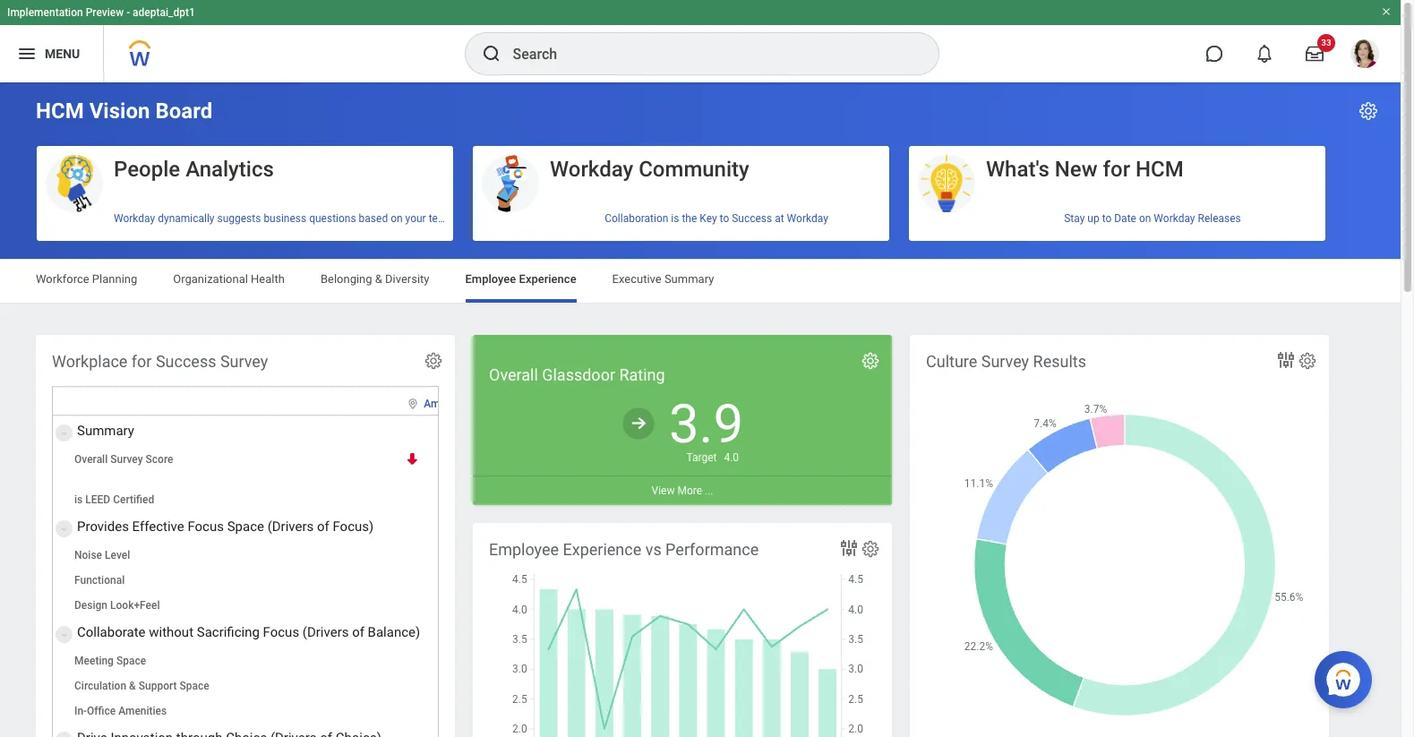 Task type: vqa. For each thing, say whether or not it's contained in the screenshot.
'Date'
yes



Task type: describe. For each thing, give the bounding box(es) containing it.
7
[[502, 549, 508, 562]]

& for belonging
[[375, 272, 382, 286]]

what's new for hcm
[[986, 157, 1184, 182]]

configure culture survey results image
[[1298, 351, 1317, 371]]

workplace for success survey
[[52, 352, 268, 371]]

1 vertical spatial space
[[116, 655, 146, 667]]

meeting
[[74, 655, 114, 667]]

what's
[[986, 157, 1049, 182]]

configure image
[[861, 351, 880, 371]]

in-
[[74, 705, 87, 717]]

hcm inside button
[[1136, 157, 1184, 182]]

1 horizontal spatial is
[[671, 212, 679, 224]]

collapse image for summary
[[56, 423, 67, 444]]

workforce
[[36, 272, 89, 286]]

3.9
[[669, 392, 743, 456]]

vs
[[645, 540, 662, 559]]

workday dynamically suggests business questions based on your tenant link
[[37, 205, 459, 232]]

1 vertical spatial for
[[132, 352, 152, 371]]

justify image
[[16, 43, 38, 64]]

level
[[105, 549, 130, 562]]

amenities
[[118, 705, 167, 717]]

4.0
[[724, 451, 739, 464]]

neutral good image
[[621, 407, 655, 441]]

1 horizontal spatial summary
[[664, 272, 714, 286]]

planning
[[92, 272, 137, 286]]

0 vertical spatial focus
[[188, 519, 224, 535]]

effective
[[132, 519, 184, 535]]

amsterdam
[[424, 398, 480, 410]]

questions
[[309, 212, 356, 224]]

date
[[1114, 212, 1136, 224]]

4 collapse image from the top
[[56, 730, 67, 737]]

employee for employee experience
[[465, 272, 516, 286]]

culture survey results
[[926, 352, 1086, 371]]

configure workplace for success survey image
[[424, 351, 443, 371]]

employee experience vs performance element
[[473, 523, 892, 737]]

workday down people
[[114, 212, 155, 224]]

circulation
[[74, 680, 126, 692]]

look+feel
[[110, 599, 160, 612]]

employee for employee experience vs performance
[[489, 540, 559, 559]]

inbox large image
[[1306, 45, 1324, 63]]

analytics
[[186, 157, 274, 182]]

employee experience vs performance
[[489, 540, 759, 559]]

deteriorating image
[[406, 452, 419, 466]]

configure employee experience vs performance image
[[861, 539, 880, 559]]

office
[[87, 705, 116, 717]]

deteriorating element
[[406, 452, 508, 467]]

workday dynamically suggests business questions based on your tenant
[[114, 212, 459, 224]]

dynamically
[[158, 212, 215, 224]]

organizational health
[[173, 272, 285, 286]]

menu
[[45, 46, 80, 61]]

business
[[264, 212, 306, 224]]

certified
[[113, 494, 154, 506]]

menu button
[[0, 25, 103, 82]]

overall survey score
[[74, 453, 173, 466]]

1 horizontal spatial success
[[732, 212, 772, 224]]

circulation & support space
[[74, 680, 209, 692]]

0 horizontal spatial success
[[156, 352, 216, 371]]

collaborate
[[77, 624, 146, 640]]

workforce planning
[[36, 272, 137, 286]]

adeptai_dpt1
[[133, 6, 195, 19]]

implementation preview -   adeptai_dpt1
[[7, 6, 195, 19]]

view more ... link
[[473, 475, 892, 505]]

key
[[700, 212, 717, 224]]

overall for overall survey score
[[74, 453, 108, 466]]

support
[[139, 680, 177, 692]]

profile logan mcneil image
[[1350, 39, 1379, 72]]

executive
[[612, 272, 662, 286]]

the
[[682, 212, 697, 224]]

executive summary
[[612, 272, 714, 286]]

design
[[74, 599, 107, 612]]

workday community button
[[473, 146, 889, 214]]

collaboration is the key to success at workday link
[[473, 205, 889, 232]]

preview
[[86, 6, 124, 19]]

target
[[686, 451, 717, 464]]

rating
[[619, 365, 665, 384]]

collaboration is the key to success at workday
[[605, 212, 828, 224]]

more
[[677, 484, 702, 497]]

Search Workday  search field
[[513, 34, 901, 73]]

collaboration
[[605, 212, 668, 224]]

workplace for success survey element
[[36, 335, 1414, 737]]

33
[[1321, 38, 1331, 47]]

focus)
[[333, 519, 374, 535]]

your
[[405, 212, 426, 224]]

at
[[775, 212, 784, 224]]

workplace
[[52, 352, 128, 371]]

score
[[146, 453, 173, 466]]

what's new for hcm button
[[909, 146, 1325, 214]]

-
[[126, 6, 130, 19]]

implementation
[[7, 6, 83, 19]]

employee experience
[[465, 272, 576, 286]]

(drivers for space
[[267, 519, 314, 535]]

1 vertical spatial focus
[[263, 624, 299, 640]]

survey for overall survey score
[[110, 453, 143, 466]]



Task type: locate. For each thing, give the bounding box(es) containing it.
2 horizontal spatial space
[[227, 519, 264, 535]]

0 horizontal spatial of
[[317, 519, 329, 535]]

summary up overall survey score
[[77, 423, 134, 439]]

survey down organizational health
[[220, 352, 268, 371]]

1 horizontal spatial on
[[1139, 212, 1151, 224]]

0 horizontal spatial is
[[74, 494, 83, 506]]

0 vertical spatial space
[[227, 519, 264, 535]]

& inside workplace for success survey element
[[129, 680, 136, 692]]

0 horizontal spatial space
[[116, 655, 146, 667]]

hcm up stay up to date on workday releases
[[1136, 157, 1184, 182]]

to
[[720, 212, 729, 224], [1102, 212, 1112, 224]]

performance
[[665, 540, 759, 559]]

0 vertical spatial hcm
[[36, 99, 84, 124]]

1 horizontal spatial focus
[[263, 624, 299, 640]]

summary right 'executive'
[[664, 272, 714, 286]]

1 vertical spatial summary
[[77, 423, 134, 439]]

...
[[705, 484, 713, 497]]

0 horizontal spatial survey
[[110, 453, 143, 466]]

employee inside tab list
[[465, 272, 516, 286]]

collapse image
[[56, 423, 67, 444], [56, 519, 67, 540], [56, 624, 67, 646], [56, 730, 67, 737]]

tab list inside 3.9 main content
[[18, 260, 1383, 303]]

1 vertical spatial (drivers
[[303, 624, 349, 640]]

space for support
[[180, 680, 209, 692]]

1 horizontal spatial for
[[1103, 157, 1130, 182]]

1 horizontal spatial to
[[1102, 212, 1112, 224]]

configure and view chart data image
[[838, 537, 860, 559]]

0 vertical spatial for
[[1103, 157, 1130, 182]]

3 collapse image from the top
[[56, 624, 67, 646]]

1 to from the left
[[720, 212, 729, 224]]

to right key
[[720, 212, 729, 224]]

survey right culture
[[981, 352, 1029, 371]]

survey for culture survey results
[[981, 352, 1029, 371]]

survey inside culture survey results element
[[981, 352, 1029, 371]]

of left focus)
[[317, 519, 329, 535]]

survey left score
[[110, 453, 143, 466]]

1 vertical spatial overall
[[74, 453, 108, 466]]

meeting space
[[74, 655, 146, 667]]

view
[[652, 484, 675, 497]]

1 vertical spatial employee
[[489, 540, 559, 559]]

0 horizontal spatial summary
[[77, 423, 134, 439]]

hcm vision board
[[36, 99, 212, 124]]

without
[[149, 624, 193, 640]]

summary inside workplace for success survey element
[[77, 423, 134, 439]]

0 vertical spatial overall
[[489, 365, 538, 384]]

overall
[[489, 365, 538, 384], [74, 453, 108, 466]]

1 horizontal spatial hcm
[[1136, 157, 1184, 182]]

experience for employee experience vs performance
[[563, 540, 641, 559]]

stay
[[1064, 212, 1085, 224]]

vision
[[89, 99, 150, 124]]

is inside workplace for success survey element
[[74, 494, 83, 506]]

notifications large image
[[1256, 45, 1273, 63]]

tab list
[[18, 260, 1383, 303]]

of for balance)
[[352, 624, 364, 640]]

people
[[114, 157, 180, 182]]

0 horizontal spatial focus
[[188, 519, 224, 535]]

0 horizontal spatial hcm
[[36, 99, 84, 124]]

in-office amenities
[[74, 705, 167, 717]]

&
[[375, 272, 382, 286], [129, 680, 136, 692]]

experience
[[519, 272, 576, 286], [563, 540, 641, 559]]

1 vertical spatial of
[[352, 624, 364, 640]]

0 vertical spatial is
[[671, 212, 679, 224]]

tab list containing workforce planning
[[18, 260, 1383, 303]]

1 on from the left
[[391, 212, 403, 224]]

provides
[[77, 519, 129, 535]]

new
[[1055, 157, 1097, 182]]

space right support on the bottom
[[180, 680, 209, 692]]

space for focus
[[227, 519, 264, 535]]

survey
[[220, 352, 268, 371], [981, 352, 1029, 371], [110, 453, 143, 466]]

3.9 target 4.0
[[669, 392, 743, 464]]

belonging & diversity
[[321, 272, 429, 286]]

people analytics button
[[37, 146, 453, 214]]

experience inside employee experience vs performance element
[[563, 540, 641, 559]]

of for focus)
[[317, 519, 329, 535]]

1 vertical spatial hcm
[[1136, 157, 1184, 182]]

0 vertical spatial success
[[732, 212, 772, 224]]

2 collapse image from the top
[[56, 519, 67, 540]]

collapse image for collaborate without sacrificing focus (drivers of balance)
[[56, 624, 67, 646]]

culture survey results element
[[910, 335, 1329, 737]]

overall up leed
[[74, 453, 108, 466]]

on left your
[[391, 212, 403, 224]]

noise level
[[74, 549, 130, 562]]

0 vertical spatial &
[[375, 272, 382, 286]]

on
[[391, 212, 403, 224], [1139, 212, 1151, 224]]

success
[[732, 212, 772, 224], [156, 352, 216, 371]]

workday left releases
[[1154, 212, 1195, 224]]

1 vertical spatial &
[[129, 680, 136, 692]]

1 horizontal spatial space
[[180, 680, 209, 692]]

1 vertical spatial success
[[156, 352, 216, 371]]

space right effective
[[227, 519, 264, 535]]

organizational
[[173, 272, 248, 286]]

space up circulation & support space
[[116, 655, 146, 667]]

for
[[1103, 157, 1130, 182], [132, 352, 152, 371]]

culture
[[926, 352, 977, 371]]

0 vertical spatial employee
[[465, 272, 516, 286]]

1 collapse image from the top
[[56, 423, 67, 444]]

success left at
[[732, 212, 772, 224]]

glassdoor
[[542, 365, 615, 384]]

0 vertical spatial of
[[317, 519, 329, 535]]

hcm
[[36, 99, 84, 124], [1136, 157, 1184, 182]]

location image
[[406, 398, 420, 410]]

search image
[[480, 43, 502, 64]]

results
[[1033, 352, 1086, 371]]

0 horizontal spatial to
[[720, 212, 729, 224]]

people analytics
[[114, 157, 274, 182]]

0 horizontal spatial for
[[132, 352, 152, 371]]

on right date
[[1139, 212, 1151, 224]]

based
[[359, 212, 388, 224]]

amsterdam link
[[424, 394, 480, 410]]

(drivers left balance)
[[303, 624, 349, 640]]

functional
[[74, 574, 125, 587]]

1 horizontal spatial survey
[[220, 352, 268, 371]]

overall inside workplace for success survey element
[[74, 453, 108, 466]]

for right workplace
[[132, 352, 152, 371]]

0 vertical spatial experience
[[519, 272, 576, 286]]

3.9 main content
[[0, 82, 1414, 737]]

1 vertical spatial experience
[[563, 540, 641, 559]]

1 horizontal spatial &
[[375, 272, 382, 286]]

stay up to date on workday releases
[[1064, 212, 1241, 224]]

1 horizontal spatial of
[[352, 624, 364, 640]]

configure this page image
[[1358, 100, 1379, 122]]

close environment banner image
[[1381, 6, 1392, 17]]

success down organizational
[[156, 352, 216, 371]]

configure and view chart data image
[[1275, 349, 1297, 371]]

experience left 'executive'
[[519, 272, 576, 286]]

workday right at
[[787, 212, 828, 224]]

employee
[[465, 272, 516, 286], [489, 540, 559, 559]]

focus right effective
[[188, 519, 224, 535]]

overall glassdoor rating
[[489, 365, 665, 384]]

0 vertical spatial (drivers
[[267, 519, 314, 535]]

view more ...
[[652, 484, 713, 497]]

up
[[1087, 212, 1099, 224]]

is left leed
[[74, 494, 83, 506]]

suggests
[[217, 212, 261, 224]]

workday inside button
[[550, 157, 633, 182]]

sacrificing
[[197, 624, 260, 640]]

(drivers for focus
[[303, 624, 349, 640]]

diversity
[[385, 272, 429, 286]]

& left support on the bottom
[[129, 680, 136, 692]]

belonging
[[321, 272, 372, 286]]

to right up at the right top of the page
[[1102, 212, 1112, 224]]

overall left glassdoor
[[489, 365, 538, 384]]

workday up collaboration
[[550, 157, 633, 182]]

1 vertical spatial is
[[74, 494, 83, 506]]

& left diversity
[[375, 272, 382, 286]]

experience for employee experience
[[519, 272, 576, 286]]

33 button
[[1295, 34, 1335, 73]]

for right new
[[1103, 157, 1130, 182]]

for inside button
[[1103, 157, 1130, 182]]

0 horizontal spatial on
[[391, 212, 403, 224]]

2 to from the left
[[1102, 212, 1112, 224]]

& for circulation
[[129, 680, 136, 692]]

0 horizontal spatial overall
[[74, 453, 108, 466]]

of left balance)
[[352, 624, 364, 640]]

provides effective focus space (drivers of focus)
[[77, 519, 374, 535]]

tenant
[[429, 212, 459, 224]]

releases
[[1198, 212, 1241, 224]]

0 vertical spatial summary
[[664, 272, 714, 286]]

collapse image for provides effective focus space (drivers of focus)
[[56, 519, 67, 540]]

is
[[671, 212, 679, 224], [74, 494, 83, 506]]

2 vertical spatial space
[[180, 680, 209, 692]]

collaborate without sacrificing focus (drivers of balance)
[[77, 624, 420, 640]]

(drivers left focus)
[[267, 519, 314, 535]]

workday
[[550, 157, 633, 182], [114, 212, 155, 224], [787, 212, 828, 224], [1154, 212, 1195, 224]]

hcm down menu
[[36, 99, 84, 124]]

experience left vs
[[563, 540, 641, 559]]

overall for overall glassdoor rating
[[489, 365, 538, 384]]

stay up to date on workday releases link
[[909, 205, 1325, 232]]

noise
[[74, 549, 102, 562]]

design look+feel
[[74, 599, 160, 612]]

board
[[155, 99, 212, 124]]

is left the the
[[671, 212, 679, 224]]

health
[[251, 272, 285, 286]]

of
[[317, 519, 329, 535], [352, 624, 364, 640]]

workday community
[[550, 157, 749, 182]]

2 horizontal spatial survey
[[981, 352, 1029, 371]]

focus right sacrificing
[[263, 624, 299, 640]]

0 horizontal spatial &
[[129, 680, 136, 692]]

leed
[[85, 494, 110, 506]]

2 on from the left
[[1139, 212, 1151, 224]]

menu banner
[[0, 0, 1401, 82]]

1 horizontal spatial overall
[[489, 365, 538, 384]]



